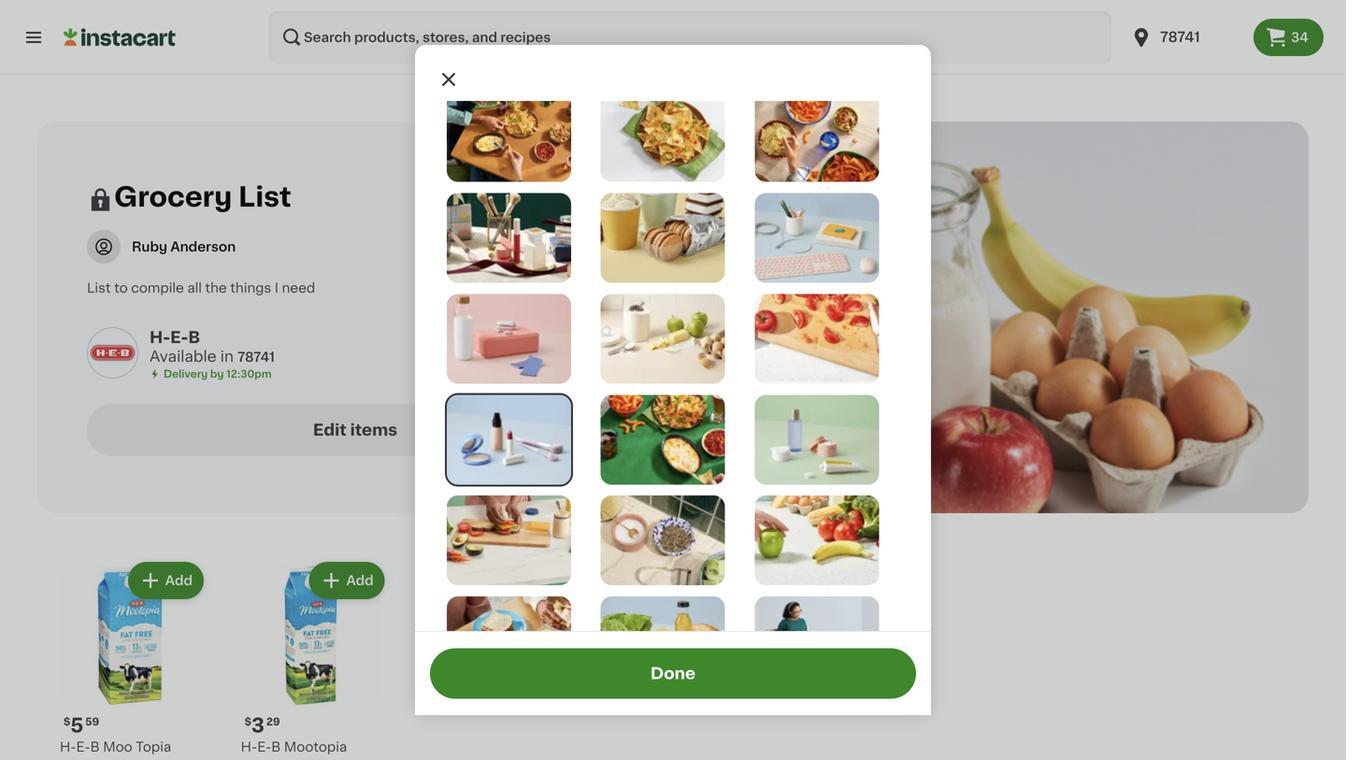 Task type: locate. For each thing, give the bounding box(es) containing it.
cotton pads, ointment, cream, and bottle of liquid. image
[[755, 395, 879, 485]]

add for 3
[[346, 574, 374, 587]]

$ inside $ 3 29
[[245, 717, 252, 727]]

list left to
[[87, 281, 111, 295]]

1 add button from the left
[[130, 564, 202, 597]]

pressed powder, foundation, lip stick, and makeup brushes. image
[[447, 395, 571, 485]]

1 horizontal spatial add button
[[311, 564, 383, 597]]

$ inside $ 5 59
[[64, 717, 70, 727]]

e- inside h-e-b moo topia lactose free fa
[[76, 741, 90, 754]]

1 horizontal spatial add
[[346, 574, 374, 587]]

0 horizontal spatial product group
[[52, 558, 208, 760]]

done
[[651, 666, 696, 682]]

0 horizontal spatial add
[[165, 574, 193, 587]]

h-e-b mootopia lactose free fa
[[241, 741, 350, 760]]

2 add from the left
[[346, 574, 374, 587]]

1 horizontal spatial $
[[245, 717, 252, 727]]

2 product group from the left
[[233, 558, 389, 760]]

1 horizontal spatial product group
[[233, 558, 389, 760]]

1 horizontal spatial list
[[238, 184, 291, 210]]

edit
[[313, 422, 347, 438]]

1 horizontal spatial h-
[[150, 330, 170, 345]]

e-
[[170, 330, 188, 345], [76, 741, 90, 754], [257, 741, 271, 754]]

e- down $ 3 29
[[257, 741, 271, 754]]

h- for 3
[[241, 741, 257, 754]]

0 horizontal spatial list
[[87, 281, 111, 295]]

e- down $ 5 59
[[76, 741, 90, 754]]

b down 29
[[271, 741, 281, 754]]

free
[[116, 759, 145, 760], [297, 759, 326, 760]]

b
[[188, 330, 200, 345], [90, 741, 100, 754], [271, 741, 281, 754]]

anderson
[[171, 240, 236, 253]]

h- inside h-e-b moo topia lactose free fa
[[60, 741, 76, 754]]

2 horizontal spatial b
[[271, 741, 281, 754]]

1 horizontal spatial e-
[[170, 330, 188, 345]]

free down mootopia
[[297, 759, 326, 760]]

59
[[85, 717, 99, 727]]

$ for 5
[[64, 717, 70, 727]]

free inside the h-e-b mootopia lactose free fa
[[297, 759, 326, 760]]

0 horizontal spatial lactose
[[60, 759, 113, 760]]

1 lactose from the left
[[60, 759, 113, 760]]

h- inside the h-e-b mootopia lactose free fa
[[241, 741, 257, 754]]

0 horizontal spatial add button
[[130, 564, 202, 597]]

0 horizontal spatial h-
[[60, 741, 76, 754]]

e- up available
[[170, 330, 188, 345]]

h- down "3"
[[241, 741, 257, 754]]

$ for 3
[[245, 717, 252, 727]]

0 horizontal spatial $
[[64, 717, 70, 727]]

e- for 5
[[76, 741, 90, 754]]

h- for 5
[[60, 741, 76, 754]]

ruby
[[132, 240, 167, 253]]

$
[[64, 717, 70, 727], [245, 717, 252, 727]]

b inside the h-e-b mootopia lactose free fa
[[271, 741, 281, 754]]

2 lactose from the left
[[241, 759, 294, 760]]

1 product group from the left
[[52, 558, 208, 760]]

instacart logo image
[[64, 26, 176, 49]]

list_add_items dialog
[[415, 45, 931, 760]]

5
[[70, 716, 83, 735]]

0 horizontal spatial free
[[116, 759, 145, 760]]

$ left 29
[[245, 717, 252, 727]]

b inside h-e-b moo topia lactose free fa
[[90, 741, 100, 754]]

1 horizontal spatial lactose
[[241, 759, 294, 760]]

need
[[282, 281, 315, 295]]

e- inside the h-e-b mootopia lactose free fa
[[257, 741, 271, 754]]

34
[[1291, 31, 1309, 44]]

h-
[[150, 330, 170, 345], [60, 741, 76, 754], [241, 741, 257, 754]]

0 horizontal spatial e-
[[76, 741, 90, 754]]

free down 'moo'
[[116, 759, 145, 760]]

topia
[[136, 741, 171, 754]]

add button
[[130, 564, 202, 597], [311, 564, 383, 597]]

$ 5 59
[[64, 716, 99, 735]]

grocery list
[[114, 184, 291, 210]]

b inside h-e-b available in 78741
[[188, 330, 200, 345]]

2 $ from the left
[[245, 717, 252, 727]]

a table wtih assorted snacks and drinks. image
[[601, 395, 725, 485]]

add for 5
[[165, 574, 193, 587]]

lactose down 'moo'
[[60, 759, 113, 760]]

1 $ from the left
[[64, 717, 70, 727]]

add
[[165, 574, 193, 587], [346, 574, 374, 587]]

1 horizontal spatial free
[[297, 759, 326, 760]]

a jar of flour, a stick of sliced butter, 3 granny smith apples, a carton of 7 eggs. image
[[601, 294, 725, 384]]

things
[[230, 281, 271, 295]]

$ left 59
[[64, 717, 70, 727]]

b left 'moo'
[[90, 741, 100, 754]]

free inside h-e-b moo topia lactose free fa
[[116, 759, 145, 760]]

lactose inside the h-e-b mootopia lactose free fa
[[241, 759, 294, 760]]

h- up available
[[150, 330, 170, 345]]

lactose down $ 3 29
[[241, 759, 294, 760]]

2 horizontal spatial e-
[[257, 741, 271, 754]]

product group
[[52, 558, 208, 760], [233, 558, 389, 760]]

1 add from the left
[[165, 574, 193, 587]]

a wooden cutting board and knife, and a few sliced tomatoes and two whole tomatoes. image
[[755, 294, 879, 384]]

to
[[114, 281, 128, 295]]

lactose
[[60, 759, 113, 760], [241, 759, 294, 760]]

78741
[[238, 351, 275, 364]]

1 horizontal spatial b
[[188, 330, 200, 345]]

list up i
[[238, 184, 291, 210]]

ruby anderson
[[132, 240, 236, 253]]

0 horizontal spatial b
[[90, 741, 100, 754]]

1 free from the left
[[116, 759, 145, 760]]

2 free from the left
[[297, 759, 326, 760]]

add button for 3
[[311, 564, 383, 597]]

1 vertical spatial list
[[87, 281, 111, 295]]

a water bottle, yoga block, stretch band, and ear buds. image
[[447, 294, 571, 384]]

b up available
[[188, 330, 200, 345]]

moo
[[103, 741, 133, 754]]

a bar of chocolate cut in half, a yellow pint of white ice cream, a green pint of white ice cream, an open pack of cookies, and a stack of ice cream sandwiches. image
[[601, 193, 725, 283]]

2 horizontal spatial h-
[[241, 741, 257, 754]]

grocery
[[114, 184, 232, 210]]

0 vertical spatial list
[[238, 184, 291, 210]]

edit items
[[313, 422, 397, 438]]

list to compile all the things i need
[[87, 281, 315, 295]]

h- down 5
[[60, 741, 76, 754]]

2 add button from the left
[[311, 564, 383, 597]]

list
[[238, 184, 291, 210], [87, 281, 111, 295]]

a table with two people sitting around it eating sandwiches with 2 glasses of lemon water, and cut vegetables on a plate. image
[[447, 597, 571, 686]]

done button
[[430, 648, 916, 699]]

h- inside h-e-b available in 78741
[[150, 330, 170, 345]]



Task type: describe. For each thing, give the bounding box(es) containing it.
edit items button
[[87, 404, 624, 456]]

by
[[210, 369, 224, 379]]

the
[[205, 281, 227, 295]]

a head of lettuce, a half of a lemon, a bottle of sauce, a tomato, and a small baguette. image
[[601, 597, 725, 686]]

12:30pm
[[226, 369, 272, 379]]

b for 5
[[90, 741, 100, 754]]

a person preparing a sandwich on a cutting board, a bunch of carrots, a sliced avocado, a jar of mayonnaise, and a plate of potato chips. image
[[447, 496, 571, 585]]

h-e-b available in 78741
[[150, 330, 275, 364]]

a woman sitting on a chair wearing headphones holding a drink in her hand with a small brown dog on the floor by her side. image
[[755, 597, 879, 686]]

bowl of nachos covered in cheese. image
[[601, 92, 725, 182]]

e- for 3
[[257, 741, 271, 754]]

a person touching an apple, a banana, a bunch of tomatoes, and an assortment of other vegetables on a counter. image
[[755, 496, 879, 585]]

i
[[275, 281, 279, 295]]

b for 3
[[271, 741, 281, 754]]

compile
[[131, 281, 184, 295]]

a tabletop of makeup, skincare, and beauty products. image
[[447, 193, 571, 283]]

h e b image
[[87, 327, 138, 379]]

items
[[350, 422, 397, 438]]

available
[[150, 349, 217, 364]]

delivery
[[164, 369, 208, 379]]

3
[[252, 716, 265, 735]]

all
[[187, 281, 202, 295]]

a table with people sitting around it with a bowl of potato chips, doritos, and cheetos. image
[[755, 92, 879, 182]]

29
[[266, 717, 280, 727]]

product group containing 5
[[52, 558, 208, 760]]

mootopia
[[284, 741, 347, 754]]

delivery by 12:30pm
[[164, 369, 272, 379]]

lactose inside h-e-b moo topia lactose free fa
[[60, 759, 113, 760]]

e- inside h-e-b available in 78741
[[170, 330, 188, 345]]

add button for 5
[[130, 564, 202, 597]]

h-e-b moo topia lactose free fa
[[60, 741, 171, 760]]

34 button
[[1254, 19, 1324, 56]]

a bulb of garlic, a bowl of salt, a bowl of pepper, a bowl of cut celery. image
[[601, 496, 725, 585]]

a keyboard, mouse, notebook, cup of pencils, wire cable. image
[[755, 193, 879, 283]]

product group containing 3
[[233, 558, 389, 760]]

a table with people sitting around it with nachos and cheese, guacamole, and mixed chips. image
[[447, 92, 571, 182]]

in
[[220, 349, 234, 364]]

$ 3 29
[[245, 716, 280, 735]]



Task type: vqa. For each thing, say whether or not it's contained in the screenshot.
snack.
no



